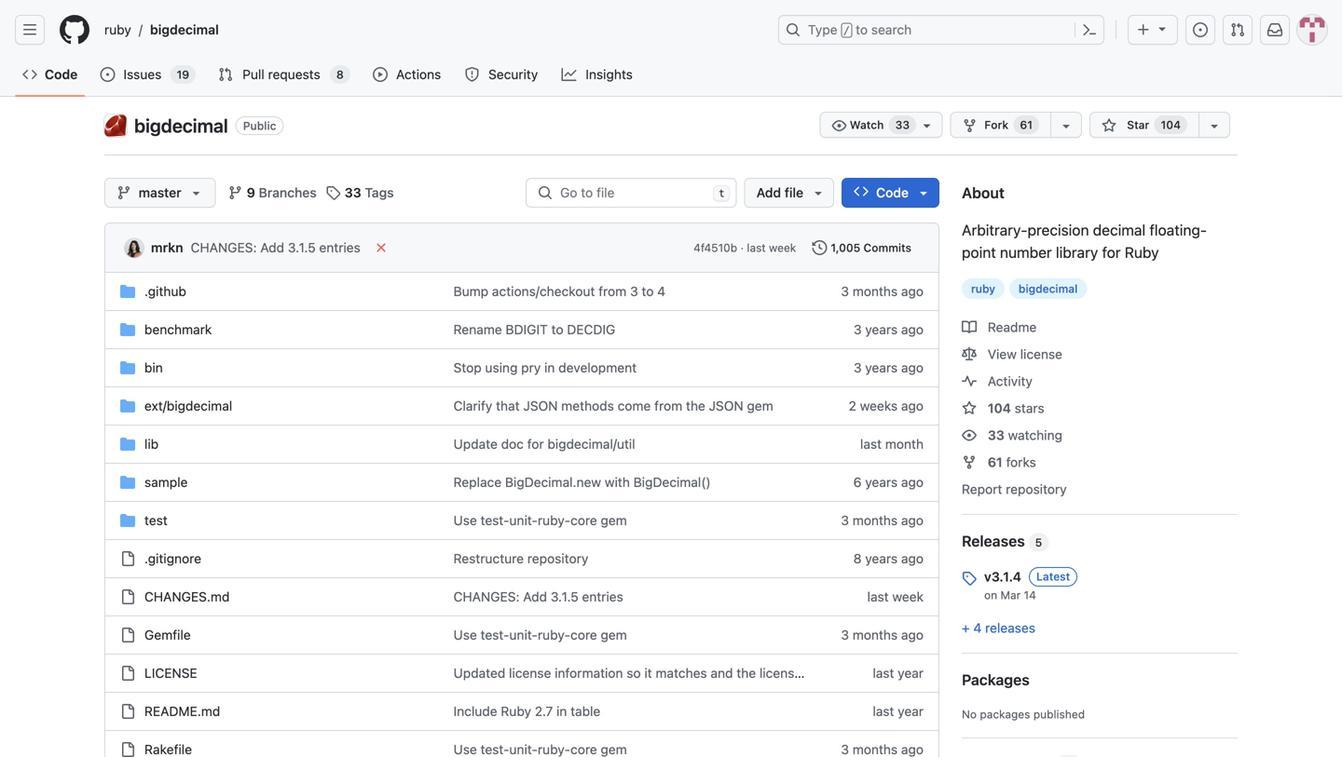 Task type: locate. For each thing, give the bounding box(es) containing it.
0 vertical spatial changes:
[[191, 240, 257, 255]]

0 horizontal spatial to
[[551, 322, 563, 337]]

file
[[785, 185, 803, 200], [805, 666, 823, 681]]

changes: add 3.1.5 entries down restructure repository link
[[453, 589, 623, 605]]

for inside arbitrary-precision decimal floating- point number library for ruby
[[1102, 244, 1121, 261]]

1 vertical spatial unit-
[[509, 628, 538, 643]]

0 vertical spatial 33
[[895, 118, 910, 131]]

year up last year
[[898, 666, 924, 681]]

3.1.5
[[288, 240, 316, 255], [551, 589, 578, 605]]

information
[[555, 666, 623, 681]]

0 vertical spatial week
[[769, 241, 796, 254]]

1 horizontal spatial git branch image
[[228, 185, 243, 200]]

notifications image
[[1267, 22, 1282, 37]]

directory image left test link
[[120, 514, 135, 528]]

3 months ago
[[841, 284, 924, 299], [841, 513, 924, 528], [841, 628, 924, 643]]

33 up 61 forks on the right bottom
[[988, 428, 1004, 443]]

use test-unit-ruby-core gem for gemfile
[[453, 628, 627, 643]]

changes: add 3.1.5 entries
[[191, 240, 360, 255], [453, 589, 623, 605]]

1,005 commits link
[[804, 235, 920, 261]]

add down restructure repository
[[523, 589, 547, 605]]

ruby link
[[97, 15, 139, 45], [962, 279, 1005, 299]]

0 horizontal spatial /
[[139, 22, 143, 37]]

tag image left v3.1.4
[[962, 571, 977, 586]]

2 horizontal spatial to
[[856, 22, 868, 37]]

plus image
[[1136, 22, 1151, 37]]

license left it…
[[760, 666, 802, 681]]

2 horizontal spatial license
[[1020, 347, 1062, 362]]

2 directory image from the top
[[120, 399, 135, 414]]

ago up 2 weeks ago
[[901, 360, 924, 376]]

ruby
[[104, 22, 131, 37], [971, 282, 995, 295]]

code right code icon in the left top of the page
[[45, 67, 78, 82]]

0 horizontal spatial 8
[[336, 68, 344, 81]]

book image
[[962, 320, 977, 335]]

3 months ago down commits
[[841, 284, 924, 299]]

and right matches
[[711, 666, 733, 681]]

shield image
[[465, 67, 480, 82]]

2 unit- from the top
[[509, 628, 538, 643]]

use test-unit-ruby-core gem link for test
[[453, 513, 627, 528]]

1 vertical spatial the
[[737, 666, 756, 681]]

/ inside ruby / bigdecimal
[[139, 22, 143, 37]]

json right that
[[523, 398, 558, 414]]

point
[[962, 244, 996, 261]]

ago down last week
[[901, 628, 924, 643]]

that
[[496, 398, 520, 414]]

in right pry
[[544, 360, 555, 376]]

directory image left ext/
[[120, 399, 135, 414]]

0 horizontal spatial repository
[[527, 551, 588, 567]]

2 vertical spatial gem
[[601, 628, 627, 643]]

2 use from the top
[[453, 628, 477, 643]]

month
[[885, 437, 924, 452]]

3 years ago for rename bdigit to decdig
[[854, 322, 924, 337]]

bigdecimal()
[[633, 475, 711, 490]]

type
[[808, 22, 837, 37]]

star image for star
[[1102, 118, 1116, 133]]

1 months from the top
[[853, 284, 898, 299]]

directory image
[[120, 284, 135, 299], [120, 361, 135, 376], [120, 475, 135, 490]]

use test-unit-ruby-core gem link up information
[[453, 628, 627, 643]]

in right the 2.7
[[556, 704, 567, 719]]

2 3 years ago from the top
[[854, 360, 924, 376]]

watching
[[1008, 428, 1062, 443]]

0 vertical spatial months
[[853, 284, 898, 299]]

0 vertical spatial ruby-
[[538, 513, 570, 528]]

1 horizontal spatial for
[[1102, 244, 1121, 261]]

months up 8 years ago
[[853, 513, 898, 528]]

bin link
[[144, 360, 163, 376]]

license
[[144, 666, 197, 681]]

33 for 33
[[895, 118, 910, 131]]

4 directory image from the top
[[120, 514, 135, 528]]

1 unit- from the top
[[509, 513, 538, 528]]

bigdecimal link down 19
[[134, 115, 228, 137]]

33 for 33 watching
[[988, 428, 1004, 443]]

1 test- from the top
[[481, 513, 509, 528]]

directory image for .github
[[120, 284, 135, 299]]

weeks
[[860, 398, 898, 414]]

and
[[711, 666, 733, 681], [827, 666, 849, 681]]

ago for sample
[[901, 475, 924, 490]]

to for search
[[856, 22, 868, 37]]

triangle down image right the master
[[189, 185, 204, 200]]

use down 'replace'
[[453, 513, 477, 528]]

changes: right mrkn
[[191, 240, 257, 255]]

7 ago from the top
[[901, 551, 924, 567]]

repo forked image for 61
[[962, 455, 977, 470]]

years for in
[[865, 360, 898, 376]]

2 json from the left
[[709, 398, 743, 414]]

33 for 33 tags
[[345, 185, 361, 200]]

2 vertical spatial bigdecimal link
[[1009, 279, 1087, 299]]

1 use from the top
[[453, 513, 477, 528]]

1 vertical spatial use
[[453, 628, 477, 643]]

2 test- from the top
[[481, 628, 509, 643]]

bigdecimal/util
[[547, 437, 635, 452]]

use up updated
[[453, 628, 477, 643]]

star image
[[1102, 118, 1116, 133], [962, 401, 977, 416]]

triangle down image right add file
[[811, 185, 826, 200]]

repo forked image up report
[[962, 455, 977, 470]]

0 vertical spatial use test-unit-ruby-core gem
[[453, 513, 627, 528]]

in
[[544, 360, 555, 376], [556, 704, 567, 719]]

1 vertical spatial repository
[[527, 551, 588, 567]]

0 vertical spatial ruby
[[1125, 244, 1159, 261]]

triangle down image left about at the right top
[[916, 185, 931, 200]]

0 vertical spatial 3 months ago
[[841, 284, 924, 299]]

git branch image
[[116, 185, 131, 200], [228, 185, 243, 200]]

ruby for ruby / bigdecimal
[[104, 22, 131, 37]]

3 3 months ago from the top
[[841, 628, 924, 643]]

unit- for test
[[509, 513, 538, 528]]

0 vertical spatial unit-
[[509, 513, 538, 528]]

json right 'come'
[[709, 398, 743, 414]]

1 and from the left
[[711, 666, 733, 681]]

months down 1,005 commits
[[853, 284, 898, 299]]

0 vertical spatial ruby
[[104, 22, 131, 37]]

1 vertical spatial bigdecimal link
[[134, 115, 228, 137]]

0 vertical spatial year
[[898, 666, 924, 681]]

Go to file text field
[[560, 179, 706, 207]]

law image
[[962, 347, 977, 362]]

0 horizontal spatial git branch image
[[116, 185, 131, 200]]

use test-unit-ruby-core gem link for gemfile
[[453, 628, 627, 643]]

1 vertical spatial gem
[[601, 513, 627, 528]]

2 and from the left
[[827, 666, 849, 681]]

0 vertical spatial add
[[756, 185, 781, 200]]

1 use test-unit-ruby-core gem link from the top
[[453, 513, 627, 528]]

8 down 6
[[853, 551, 862, 567]]

4 ago from the top
[[901, 398, 924, 414]]

readme.md
[[144, 704, 220, 719]]

/ up issues
[[139, 22, 143, 37]]

core up information
[[570, 628, 597, 643]]

0 vertical spatial to
[[856, 22, 868, 37]]

core
[[570, 513, 597, 528], [570, 628, 597, 643]]

2 core from the top
[[570, 628, 597, 643]]

from right 'come'
[[654, 398, 682, 414]]

1 horizontal spatial entries
[[582, 589, 623, 605]]

last left "no" on the right of page
[[873, 704, 894, 719]]

1 git branch image from the left
[[116, 185, 131, 200]]

1 horizontal spatial eye image
[[962, 428, 977, 443]]

actions
[[396, 67, 441, 82]]

list
[[97, 15, 767, 45]]

2 directory image from the top
[[120, 361, 135, 376]]

2 use test-unit-ruby-core gem link from the top
[[453, 628, 627, 643]]

0 horizontal spatial json
[[523, 398, 558, 414]]

ago right weeks
[[901, 398, 924, 414]]

0 horizontal spatial file
[[785, 185, 803, 200]]

core for gemfile
[[570, 628, 597, 643]]

entries left x image
[[319, 240, 360, 255]]

ruby link right homepage icon
[[97, 15, 139, 45]]

1 vertical spatial use test-unit-ruby-core gem
[[453, 628, 627, 643]]

1 horizontal spatial the
[[737, 666, 756, 681]]

test- for test
[[481, 513, 509, 528]]

/ right the type
[[843, 24, 850, 37]]

1 vertical spatial ruby-
[[538, 628, 570, 643]]

last
[[747, 241, 766, 254], [860, 437, 882, 452], [867, 589, 889, 605], [873, 666, 894, 681], [873, 704, 894, 719]]

0 vertical spatial repo forked image
[[962, 118, 977, 133]]

license for view
[[1020, 347, 1062, 362]]

0 horizontal spatial 104
[[988, 401, 1011, 416]]

1 years from the top
[[865, 322, 898, 337]]

json
[[523, 398, 558, 414], [709, 398, 743, 414]]

8 ago from the top
[[901, 628, 924, 643]]

bigdecimal link up 19
[[143, 15, 226, 45]]

use
[[453, 513, 477, 528], [453, 628, 477, 643]]

1 use test-unit-ruby-core gem from the top
[[453, 513, 627, 528]]

use for gemfile
[[453, 628, 477, 643]]

3 for benchmark
[[854, 322, 862, 337]]

104 users starred this repository element
[[1154, 116, 1187, 134]]

git pull request image
[[1230, 22, 1245, 37], [218, 67, 233, 82]]

repository for restructure repository
[[527, 551, 588, 567]]

homepage image
[[60, 15, 89, 45]]

search
[[871, 22, 912, 37]]

0 horizontal spatial license
[[509, 666, 551, 681]]

months for test
[[853, 513, 898, 528]]

1 horizontal spatial 104
[[1161, 118, 1181, 131]]

0 horizontal spatial changes:
[[191, 240, 257, 255]]

add right t
[[756, 185, 781, 200]]

gemfile link
[[144, 628, 191, 643]]

1 3 years ago from the top
[[854, 322, 924, 337]]

1 repo forked image from the top
[[962, 118, 977, 133]]

1 horizontal spatial ruby
[[971, 282, 995, 295]]

2 3 months ago from the top
[[841, 513, 924, 528]]

1 vertical spatial changes: add 3.1.5 entries
[[453, 589, 623, 605]]

1 3 months ago from the top
[[841, 284, 924, 299]]

activity
[[988, 374, 1032, 389]]

8 for 8
[[336, 68, 344, 81]]

/ for ruby
[[139, 22, 143, 37]]

benchmark link
[[144, 322, 212, 337]]

core down replace bigdecimal.new with bigdecimal() link
[[570, 513, 597, 528]]

1 vertical spatial star image
[[962, 401, 977, 416]]

precision
[[1028, 221, 1089, 239]]

0 vertical spatial file
[[785, 185, 803, 200]]

ruby- down bigdecimal.new
[[538, 513, 570, 528]]

repository right restructure
[[527, 551, 588, 567]]

1 vertical spatial use test-unit-ruby-core gem link
[[453, 628, 627, 643]]

3 months ago up 8 years ago
[[841, 513, 924, 528]]

gem down with
[[601, 513, 627, 528]]

ruby down decimal
[[1125, 244, 1159, 261]]

61 right fork
[[1020, 118, 1033, 131]]

2 vertical spatial 3 months ago
[[841, 628, 924, 643]]

4f4510b link
[[693, 240, 737, 256]]

code button
[[842, 178, 939, 208]]

code right code image
[[876, 185, 909, 200]]

replace bigdecimal.new with bigdecimal() link
[[453, 475, 711, 490]]

changes: add 3.1.5 entries down 9 branches
[[191, 240, 360, 255]]

0 vertical spatial in
[[544, 360, 555, 376]]

0 horizontal spatial star image
[[962, 401, 977, 416]]

1 json from the left
[[523, 398, 558, 414]]

from up decdig
[[599, 284, 627, 299]]

3.1.5 down restructure repository link
[[551, 589, 578, 605]]

1 ruby- from the top
[[538, 513, 570, 528]]

3 for gemfile
[[841, 628, 849, 643]]

updated license information so it matches and the license file and it… last year
[[453, 666, 924, 681]]

to for decdig
[[551, 322, 563, 337]]

3 for test
[[841, 513, 849, 528]]

1 horizontal spatial 33
[[895, 118, 910, 131]]

3 months ago for .github
[[841, 284, 924, 299]]

years for bigdecimal()
[[865, 475, 898, 490]]

eye image
[[832, 118, 847, 133], [962, 428, 977, 443]]

pull
[[243, 67, 264, 82]]

changes: for changes: add 3.1.5 entries link to the right
[[453, 589, 520, 605]]

2 repo forked image from the top
[[962, 455, 977, 470]]

directory image left bin
[[120, 361, 135, 376]]

/ inside 'type / to search'
[[843, 24, 850, 37]]

104 down the activity link
[[988, 401, 1011, 416]]

last left month at the right of page
[[860, 437, 882, 452]]

tag image
[[326, 185, 341, 200], [962, 571, 977, 586]]

3 directory image from the top
[[120, 437, 135, 452]]

gem left "2"
[[747, 398, 773, 414]]

3.1.5 down branches
[[288, 240, 316, 255]]

entries up information
[[582, 589, 623, 605]]

watch
[[847, 118, 887, 131]]

·
[[740, 241, 744, 254]]

0 horizontal spatial for
[[527, 437, 544, 452]]

file left code image
[[785, 185, 803, 200]]

3 for .github
[[841, 284, 849, 299]]

2 vertical spatial directory image
[[120, 475, 135, 490]]

5
[[1035, 536, 1042, 549]]

tag image left the 33 tags
[[326, 185, 341, 200]]

bigdecimal link down number
[[1009, 279, 1087, 299]]

2.7
[[535, 704, 553, 719]]

0 horizontal spatial 4
[[657, 284, 665, 299]]

bump
[[453, 284, 488, 299]]

1 vertical spatial code
[[876, 185, 909, 200]]

ruby left the 2.7
[[501, 704, 531, 719]]

triangle down image
[[1155, 21, 1170, 36], [189, 185, 204, 200], [811, 185, 826, 200], [916, 185, 931, 200]]

eye image up add file popup button
[[832, 118, 847, 133]]

owner avatar image
[[104, 115, 127, 137]]

insights link
[[554, 61, 642, 89]]

test- up updated
[[481, 628, 509, 643]]

test- up restructure
[[481, 513, 509, 528]]

issue opened image
[[100, 67, 115, 82]]

changes: add 3.1.5 entries link down restructure repository link
[[453, 589, 623, 605]]

last down 8 years ago
[[867, 589, 889, 605]]

0 vertical spatial changes: add 3.1.5 entries link
[[191, 240, 360, 255]]

git pull request image left "pull"
[[218, 67, 233, 82]]

3 months ago for gemfile
[[841, 628, 924, 643]]

1 core from the top
[[570, 513, 597, 528]]

1 horizontal spatial 61
[[1020, 118, 1033, 131]]

use test-unit-ruby-core gem link down bigdecimal.new
[[453, 513, 627, 528]]

3 for bin
[[854, 360, 862, 376]]

2 ruby- from the top
[[538, 628, 570, 643]]

2 years from the top
[[865, 360, 898, 376]]

3 months ago for test
[[841, 513, 924, 528]]

3 ago from the top
[[901, 360, 924, 376]]

fork
[[984, 118, 1008, 131]]

0 horizontal spatial entries
[[319, 240, 360, 255]]

repo forked image
[[962, 118, 977, 133], [962, 455, 977, 470]]

1 vertical spatial ruby link
[[962, 279, 1005, 299]]

clarify that json methods come from the json gem link
[[453, 398, 773, 414]]

test link
[[144, 513, 168, 528]]

2 ago from the top
[[901, 322, 924, 337]]

ago for gemfile
[[901, 628, 924, 643]]

ruby link down point
[[962, 279, 1005, 299]]

1 vertical spatial months
[[853, 513, 898, 528]]

1 horizontal spatial /
[[843, 24, 850, 37]]

bigdecimal inside ruby / bigdecimal
[[150, 22, 219, 37]]

table
[[571, 704, 601, 719]]

ago down 6 years ago
[[901, 513, 924, 528]]

1 vertical spatial ruby
[[971, 282, 995, 295]]

0 vertical spatial 61
[[1020, 118, 1033, 131]]

in for development
[[544, 360, 555, 376]]

gem for gemfile
[[601, 628, 627, 643]]

license right view
[[1020, 347, 1062, 362]]

unit- up restructure repository
[[509, 513, 538, 528]]

61 left forks
[[988, 455, 1003, 470]]

1 ago from the top
[[901, 284, 924, 299]]

code image
[[854, 184, 869, 199]]

no
[[962, 708, 977, 721]]

readme.md link
[[144, 704, 220, 719]]

2 months from the top
[[853, 513, 898, 528]]

use test-unit-ruby-core gem up information
[[453, 628, 627, 643]]

1 vertical spatial directory image
[[120, 361, 135, 376]]

0 vertical spatial 3.1.5
[[288, 240, 316, 255]]

ago up last week
[[901, 551, 924, 567]]

6 ago from the top
[[901, 513, 924, 528]]

2 vertical spatial months
[[853, 628, 898, 643]]

3 years ago for stop using pry in development
[[854, 360, 924, 376]]

bigdecimal link
[[143, 15, 226, 45], [134, 115, 228, 137], [1009, 279, 1087, 299]]

1 horizontal spatial week
[[892, 589, 924, 605]]

0 horizontal spatial 61
[[988, 455, 1003, 470]]

pulse image
[[962, 374, 977, 389]]

ruby right homepage icon
[[104, 22, 131, 37]]

months for gemfile
[[853, 628, 898, 643]]

33 right watch
[[895, 118, 910, 131]]

0 vertical spatial 104
[[1161, 118, 1181, 131]]

ruby
[[1125, 244, 1159, 261], [501, 704, 531, 719]]

rename
[[453, 322, 502, 337]]

pry
[[521, 360, 541, 376]]

last for last month
[[860, 437, 882, 452]]

gem up so
[[601, 628, 627, 643]]

1 horizontal spatial and
[[827, 666, 849, 681]]

0 horizontal spatial code
[[45, 67, 78, 82]]

tags
[[365, 185, 394, 200]]

0 horizontal spatial 33
[[345, 185, 361, 200]]

use test-unit-ruby-core gem for test
[[453, 513, 627, 528]]

update doc for bigdecimal/util link
[[453, 437, 635, 452]]

unit-
[[509, 513, 538, 528], [509, 628, 538, 643]]

repo forked image left fork
[[962, 118, 977, 133]]

1 horizontal spatial 3.1.5
[[551, 589, 578, 605]]

1 horizontal spatial code
[[876, 185, 909, 200]]

1 horizontal spatial in
[[556, 704, 567, 719]]

ruby down point
[[971, 282, 995, 295]]

test
[[144, 513, 168, 528]]

1 vertical spatial 61
[[988, 455, 1003, 470]]

1 horizontal spatial from
[[654, 398, 682, 414]]

1 horizontal spatial to
[[642, 284, 654, 299]]

code inside popup button
[[876, 185, 909, 200]]

0 vertical spatial git pull request image
[[1230, 22, 1245, 37]]

for right doc
[[527, 437, 544, 452]]

to
[[856, 22, 868, 37], [642, 284, 654, 299], [551, 322, 563, 337]]

the right 'come'
[[686, 398, 705, 414]]

0 vertical spatial 3 years ago
[[854, 322, 924, 337]]

directory image
[[120, 322, 135, 337], [120, 399, 135, 414], [120, 437, 135, 452], [120, 514, 135, 528]]

3 months from the top
[[853, 628, 898, 643]]

3 years from the top
[[865, 475, 898, 490]]

0 horizontal spatial ruby
[[501, 704, 531, 719]]

months up it…
[[853, 628, 898, 643]]

0 horizontal spatial the
[[686, 398, 705, 414]]

ruby inside ruby / bigdecimal
[[104, 22, 131, 37]]

gemfile
[[144, 628, 191, 643]]

for
[[1102, 244, 1121, 261], [527, 437, 544, 452]]

for down decimal
[[1102, 244, 1121, 261]]

include ruby 2.7 in table link
[[453, 704, 601, 719]]

1 year from the top
[[898, 666, 924, 681]]

1 vertical spatial week
[[892, 589, 924, 605]]

changes: down restructure
[[453, 589, 520, 605]]

0 vertical spatial for
[[1102, 244, 1121, 261]]

1 directory image from the top
[[120, 322, 135, 337]]

1 horizontal spatial ruby
[[1125, 244, 1159, 261]]

ago down month at the right of page
[[901, 475, 924, 490]]

/ for type
[[843, 24, 850, 37]]

1 vertical spatial changes: add 3.1.5 entries link
[[453, 589, 623, 605]]

year
[[898, 666, 924, 681], [898, 704, 924, 719]]

repository down forks
[[1006, 482, 1067, 497]]

33 left "tags"
[[345, 185, 361, 200]]

week left history image
[[769, 241, 796, 254]]

5 ago from the top
[[901, 475, 924, 490]]

file left it…
[[805, 666, 823, 681]]

1 vertical spatial git pull request image
[[218, 67, 233, 82]]

ago down commits
[[901, 284, 924, 299]]

1 directory image from the top
[[120, 284, 135, 299]]

1 horizontal spatial json
[[709, 398, 743, 414]]

1 horizontal spatial 8
[[853, 551, 862, 567]]

last month
[[860, 437, 924, 452]]

4f4510b
[[693, 241, 737, 254]]

2 horizontal spatial 33
[[988, 428, 1004, 443]]

3 directory image from the top
[[120, 475, 135, 490]]

61 forks
[[988, 455, 1036, 470]]

insights
[[586, 67, 633, 82]]

week down 8 years ago
[[892, 589, 924, 605]]

star image down pulse image
[[962, 401, 977, 416]]

2 use test-unit-ruby-core gem from the top
[[453, 628, 627, 643]]

directory image left sample
[[120, 475, 135, 490]]

year left "no" on the right of page
[[898, 704, 924, 719]]

git pull request image right issue opened image
[[1230, 22, 1245, 37]]

test- for gemfile
[[481, 628, 509, 643]]

ruby- up information
[[538, 628, 570, 643]]

3 months ago down last week
[[841, 628, 924, 643]]



Task type: describe. For each thing, give the bounding box(es) containing it.
+ 4 releases link
[[962, 621, 1035, 636]]

0 vertical spatial tag image
[[326, 185, 341, 200]]

code image
[[22, 67, 37, 82]]

changes: for changes: add 3.1.5 entries link to the top
[[191, 240, 257, 255]]

0 vertical spatial entries
[[319, 240, 360, 255]]

list containing ruby / bigdecimal
[[97, 15, 767, 45]]

ext/
[[144, 398, 167, 414]]

play image
[[373, 67, 387, 82]]

issue opened image
[[1193, 22, 1208, 37]]

1 vertical spatial entries
[[582, 589, 623, 605]]

repository for report repository
[[1006, 482, 1067, 497]]

last right it…
[[873, 666, 894, 681]]

add inside popup button
[[756, 185, 781, 200]]

use for test
[[453, 513, 477, 528]]

triangle down image right the plus image
[[1155, 21, 1170, 36]]

security link
[[457, 61, 547, 89]]

gem for test
[[601, 513, 627, 528]]

4f4510b · last week
[[693, 241, 796, 254]]

104 stars
[[988, 401, 1044, 416]]

forks
[[1006, 455, 1036, 470]]

ruby inside arbitrary-precision decimal floating- point number library for ruby
[[1125, 244, 1159, 261]]

no packages published
[[962, 708, 1085, 721]]

bump actions/checkout from 3 to 4 link
[[453, 284, 665, 299]]

ago for bin
[[901, 360, 924, 376]]

lib
[[144, 437, 159, 452]]

last for last week
[[867, 589, 889, 605]]

activity link
[[962, 374, 1032, 389]]

unit- for gemfile
[[509, 628, 538, 643]]

security
[[488, 67, 538, 82]]

development
[[558, 360, 637, 376]]

type / to search
[[808, 22, 912, 37]]

update
[[453, 437, 498, 452]]

commits
[[864, 241, 911, 254]]

floating-
[[1149, 221, 1207, 239]]

packages
[[962, 671, 1030, 689]]

0 vertical spatial gem
[[747, 398, 773, 414]]

ruby- for gemfile
[[538, 628, 570, 643]]

updated license information so it matches and the license file and it… link
[[453, 666, 871, 681]]

ext/ bigdecimal
[[144, 398, 232, 414]]

+ 4 releases
[[962, 621, 1035, 636]]

bin
[[144, 360, 163, 376]]

report repository
[[962, 482, 1067, 497]]

come
[[618, 398, 651, 414]]

core for test
[[570, 513, 597, 528]]

replace
[[453, 475, 502, 490]]

packages
[[980, 708, 1030, 721]]

1 horizontal spatial changes: add 3.1.5 entries
[[453, 589, 623, 605]]

master
[[139, 185, 181, 200]]

months for .github
[[853, 284, 898, 299]]

clarify
[[453, 398, 492, 414]]

readme
[[984, 320, 1037, 335]]

9
[[247, 185, 255, 200]]

1 horizontal spatial file
[[805, 666, 823, 681]]

1 vertical spatial 3.1.5
[[551, 589, 578, 605]]

about
[[962, 184, 1005, 202]]

releases
[[962, 533, 1025, 550]]

master button
[[104, 178, 216, 208]]

it…
[[853, 666, 871, 681]]

report
[[962, 482, 1002, 497]]

add file button
[[744, 178, 834, 208]]

2 git branch image from the left
[[228, 185, 243, 200]]

repo forked image for fork
[[962, 118, 977, 133]]

1 vertical spatial tag image
[[962, 571, 977, 586]]

stop using pry in development link
[[453, 360, 637, 376]]

restructure
[[453, 551, 524, 567]]

with
[[605, 475, 630, 490]]

1 vertical spatial from
[[654, 398, 682, 414]]

4 years from the top
[[865, 551, 898, 567]]

8 for 8 years ago
[[853, 551, 862, 567]]

file inside popup button
[[785, 185, 803, 200]]

ruby- for test
[[538, 513, 570, 528]]

ago for benchmark
[[901, 322, 924, 337]]

1 horizontal spatial changes: add 3.1.5 entries link
[[453, 589, 623, 605]]

directory image for lib
[[120, 437, 135, 452]]

see your forks of this repository image
[[1059, 118, 1074, 133]]

restructure repository link
[[453, 551, 588, 567]]

matches
[[656, 666, 707, 681]]

in for table
[[556, 704, 567, 719]]

git branch image inside the master popup button
[[116, 185, 131, 200]]

directory image for bin
[[120, 361, 135, 376]]

14
[[1024, 589, 1036, 602]]

directory image for sample
[[120, 475, 135, 490]]

0 vertical spatial bigdecimal link
[[143, 15, 226, 45]]

so
[[627, 666, 641, 681]]

6
[[853, 475, 862, 490]]

0 vertical spatial code
[[45, 67, 78, 82]]

sample
[[144, 475, 188, 490]]

changes.md link
[[144, 589, 230, 605]]

1,005
[[831, 241, 860, 254]]

public
[[243, 119, 276, 132]]

0 horizontal spatial ruby link
[[97, 15, 139, 45]]

0 horizontal spatial 3.1.5
[[288, 240, 316, 255]]

doc
[[501, 437, 524, 452]]

t
[[719, 188, 725, 200]]

directory image for test
[[120, 514, 135, 528]]

0 horizontal spatial week
[[769, 241, 796, 254]]

releases
[[985, 621, 1035, 636]]

2 year from the top
[[898, 704, 924, 719]]

mrkn
[[151, 240, 183, 255]]

0 horizontal spatial eye image
[[832, 118, 847, 133]]

9 branches
[[247, 185, 317, 200]]

search image
[[538, 185, 553, 200]]

last year
[[873, 704, 924, 719]]

decimal
[[1093, 221, 1146, 239]]

1 horizontal spatial add
[[523, 589, 547, 605]]

0 vertical spatial the
[[686, 398, 705, 414]]

update doc for bigdecimal/util
[[453, 437, 635, 452]]

8 years ago
[[853, 551, 924, 567]]

directory image for benchmark
[[120, 322, 135, 337]]

history image
[[812, 240, 827, 255]]

updated
[[453, 666, 505, 681]]

command palette image
[[1082, 22, 1097, 37]]

star image for 104
[[962, 401, 977, 416]]

issues
[[123, 67, 162, 82]]

ruby for ruby
[[971, 282, 995, 295]]

add this repository to a list image
[[1207, 118, 1222, 133]]

bigdecimal.new
[[505, 475, 601, 490]]

ago for .gitignore
[[901, 551, 924, 567]]

actions link
[[365, 61, 450, 89]]

ago for .github
[[901, 284, 924, 299]]

view license
[[984, 347, 1062, 362]]

ago for test
[[901, 513, 924, 528]]

1 vertical spatial 4
[[973, 621, 982, 636]]

view
[[988, 347, 1017, 362]]

.gitignore link
[[144, 551, 201, 567]]

requests
[[268, 67, 320, 82]]

triangle down image inside the master popup button
[[189, 185, 204, 200]]

years for decdig
[[865, 322, 898, 337]]

restructure repository
[[453, 551, 588, 567]]

0 horizontal spatial changes: add 3.1.5 entries
[[191, 240, 360, 255]]

last week
[[867, 589, 924, 605]]

git pull request image for issue opened image
[[1230, 22, 1245, 37]]

clarify that json methods come from the json gem
[[453, 398, 773, 414]]

0 horizontal spatial add
[[260, 240, 284, 255]]

2
[[849, 398, 856, 414]]

latest
[[1036, 570, 1070, 583]]

19
[[177, 68, 189, 81]]

git pull request image for issue opened icon
[[218, 67, 233, 82]]

mrkn image
[[125, 239, 144, 258]]

license link
[[144, 666, 197, 681]]

triangle down image inside code popup button
[[916, 185, 931, 200]]

.github
[[144, 284, 186, 299]]

6 years ago
[[853, 475, 924, 490]]

number
[[1000, 244, 1052, 261]]

lib link
[[144, 437, 159, 452]]

triangle down image inside add file popup button
[[811, 185, 826, 200]]

x image
[[374, 240, 388, 255]]

packages link
[[962, 669, 1238, 692]]

last right ·
[[747, 241, 766, 254]]

readme link
[[962, 320, 1037, 335]]

1 vertical spatial to
[[642, 284, 654, 299]]

include ruby 2.7 in table
[[453, 704, 601, 719]]

stars
[[1015, 401, 1044, 416]]

v3.1.4
[[984, 569, 1021, 585]]

license for updated
[[509, 666, 551, 681]]

graph image
[[562, 67, 577, 82]]

mar
[[1000, 589, 1021, 602]]

1 vertical spatial eye image
[[962, 428, 977, 443]]

1 horizontal spatial license
[[760, 666, 802, 681]]

changes.md
[[144, 589, 230, 605]]

add file
[[756, 185, 803, 200]]

on
[[984, 589, 997, 602]]

methods
[[561, 398, 614, 414]]

0 horizontal spatial from
[[599, 284, 627, 299]]

star
[[1127, 118, 1149, 131]]

star 104
[[1124, 118, 1181, 131]]

last for last year
[[873, 704, 894, 719]]



Task type: vqa. For each thing, say whether or not it's contained in the screenshot.


